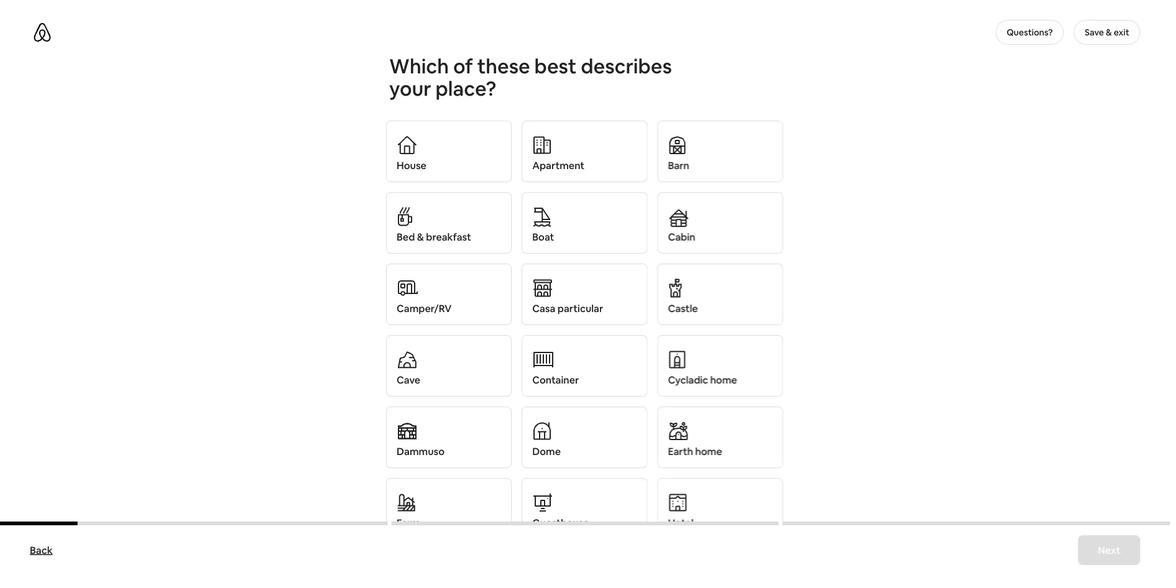 Task type: vqa. For each thing, say whether or not it's contained in the screenshot.
& corresponding to Save
yes



Task type: describe. For each thing, give the bounding box(es) containing it.
which of these best describes your place?
[[389, 53, 672, 101]]

dome
[[533, 445, 561, 458]]

of
[[453, 53, 473, 79]]

cycladic
[[668, 374, 709, 386]]

Farm button
[[386, 478, 512, 540]]

your place?
[[389, 75, 497, 101]]

casa particular
[[533, 302, 603, 315]]

cycladic home
[[668, 374, 738, 386]]

Bed & breakfast button
[[386, 192, 512, 254]]

Cabin button
[[658, 192, 784, 254]]

Earth home button
[[658, 407, 784, 468]]

Apartment button
[[522, 121, 648, 182]]

next button
[[1078, 536, 1141, 565]]

back
[[30, 544, 53, 557]]

bed & breakfast
[[397, 230, 471, 243]]

save
[[1085, 27, 1105, 38]]

Camper/RV button
[[386, 264, 512, 325]]

House button
[[386, 121, 512, 182]]

boat
[[533, 230, 554, 243]]

Hotel button
[[658, 478, 784, 540]]

Cave button
[[386, 335, 512, 397]]

hotel
[[668, 517, 694, 529]]

particular
[[558, 302, 603, 315]]

breakfast
[[426, 230, 471, 243]]

dammuso
[[397, 445, 445, 458]]

house
[[397, 159, 427, 172]]

Barn button
[[658, 121, 784, 182]]

cave
[[397, 374, 421, 386]]

apartment
[[533, 159, 585, 172]]

these
[[477, 53, 530, 79]]

which of these best describes your place? option group
[[386, 119, 784, 575]]

barn
[[668, 159, 690, 172]]



Task type: locate. For each thing, give the bounding box(es) containing it.
save & exit
[[1085, 27, 1130, 38]]

Boat button
[[522, 192, 648, 254]]

Cycladic home button
[[658, 335, 784, 397]]

guesthouse
[[533, 517, 589, 529]]

Dammuso button
[[386, 407, 512, 468]]

which
[[389, 53, 449, 79]]

home
[[711, 374, 738, 386], [696, 445, 722, 458]]

earth home
[[668, 445, 722, 458]]

camper/rv
[[397, 302, 452, 315]]

Castle button
[[658, 264, 784, 325]]

1 vertical spatial &
[[417, 230, 424, 243]]

home for earth home
[[696, 445, 722, 458]]

cabin
[[668, 230, 696, 243]]

earth
[[668, 445, 694, 458]]

questions? button
[[996, 20, 1064, 45]]

1 horizontal spatial &
[[1106, 27, 1113, 38]]

container
[[533, 374, 579, 386]]

bed
[[397, 230, 415, 243]]

best
[[535, 53, 577, 79]]

Dome button
[[522, 407, 648, 468]]

farm
[[397, 517, 420, 529]]

exit
[[1114, 27, 1130, 38]]

questions?
[[1007, 27, 1053, 38]]

home right earth
[[696, 445, 722, 458]]

& for bed
[[417, 230, 424, 243]]

0 horizontal spatial &
[[417, 230, 424, 243]]

home right cycladic
[[711, 374, 738, 386]]

0 vertical spatial &
[[1106, 27, 1113, 38]]

describes
[[581, 53, 672, 79]]

& inside "which of these best describes your place?" option group
[[417, 230, 424, 243]]

home for cycladic home
[[711, 374, 738, 386]]

0 vertical spatial home
[[711, 374, 738, 386]]

casa
[[533, 302, 556, 315]]

Guesthouse button
[[522, 478, 648, 540]]

Container button
[[522, 335, 648, 397]]

& for save
[[1106, 27, 1113, 38]]

save & exit button
[[1074, 20, 1141, 45]]

next
[[1098, 544, 1121, 557]]

back button
[[24, 538, 59, 563]]

& right bed
[[417, 230, 424, 243]]

Casa particular button
[[522, 264, 648, 325]]

&
[[1106, 27, 1113, 38], [417, 230, 424, 243]]

1 vertical spatial home
[[696, 445, 722, 458]]

castle
[[668, 302, 698, 315]]

& left exit
[[1106, 27, 1113, 38]]



